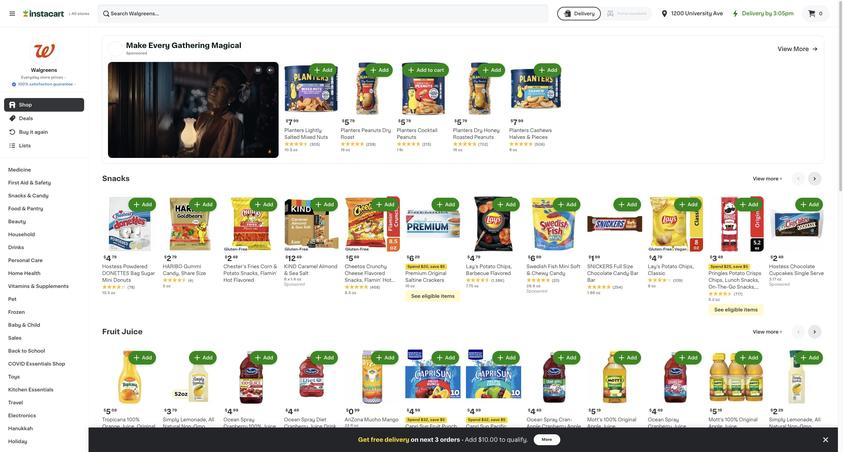 Task type: locate. For each thing, give the bounding box(es) containing it.
2 horizontal spatial $ 4 79
[[649, 255, 662, 262]]

sun inside capri sun fruit punch naturally flavored kids juice blend drink pouches
[[419, 424, 429, 429]]

0 horizontal spatial 19
[[597, 409, 601, 412]]

crackers
[[423, 278, 444, 283]]

10.5
[[102, 291, 110, 295]]

0 vertical spatial (109)
[[673, 279, 683, 283]]

save for premium original saltine crackers
[[430, 265, 439, 269]]

4 up cooler
[[470, 408, 475, 416]]

$ 2 49 up chester's
[[225, 255, 238, 262]]

49 up spend $25, save $5
[[718, 255, 723, 259]]

4 gluten- from the left
[[649, 248, 663, 251]]

1 horizontal spatial $ 4 99
[[407, 408, 420, 416]]

0 horizontal spatial gmo
[[193, 424, 205, 429]]

saltine
[[405, 278, 422, 283]]

oz right 8.5
[[352, 291, 356, 295]]

donettes
[[102, 271, 129, 276]]

sun inside the capri sun pacific cooler mixed fruit naturally flavored juice drink blend
[[480, 424, 489, 429]]

hostess up donettes
[[102, 264, 122, 269]]

1 horizontal spatial non-
[[788, 424, 800, 429]]

oz inside arizona mucho mango 23 fl oz
[[354, 424, 358, 428]]

1 horizontal spatial snacks
[[102, 175, 130, 182]]

1 vertical spatial view more button
[[750, 325, 786, 339]]

1 view more button from the top
[[750, 172, 786, 186]]

cranberry inside the ocean spray cranberry juice cocktail
[[648, 424, 672, 429]]

0 horizontal spatial sun
[[419, 424, 429, 429]]

1 non- from the left
[[181, 424, 193, 429]]

see for 6
[[411, 294, 421, 299]]

1 horizontal spatial size
[[623, 264, 633, 269]]

1 cranberry from the left
[[223, 424, 248, 429]]

0 horizontal spatial lemonade,
[[180, 418, 207, 422]]

$ 4 99 up on
[[407, 408, 420, 416]]

2 19 from the left
[[718, 409, 722, 412]]

1.86 oz
[[587, 291, 600, 295]]

planters inside the planters peanuts dry roast
[[341, 128, 360, 133]]

see eligible items down crackers at the bottom of page
[[411, 294, 455, 299]]

2 non- from the left
[[788, 424, 800, 429]]

0 horizontal spatial $ 4 99
[[225, 408, 238, 416]]

natural down the $ 3 79
[[163, 424, 180, 429]]

79 for planters dry honey roasted peanuts
[[462, 119, 467, 123]]

eligible
[[422, 294, 440, 299], [725, 308, 743, 312]]

2 lay's from the left
[[648, 264, 660, 269]]

49 for ocean spray diet cranberry juice drink
[[294, 409, 299, 412]]

lists link
[[4, 139, 84, 153]]

0 horizontal spatial peanuts
[[361, 128, 381, 133]]

kind caramel almond & sea salt 6 x 1.4 oz
[[284, 264, 337, 281]]

free up chester's
[[239, 248, 247, 251]]

spend up cooler
[[468, 418, 481, 422]]

0 horizontal spatial hostess
[[102, 264, 122, 269]]

gluten- for 5
[[345, 248, 360, 251]]

2 spray from the left
[[301, 418, 315, 422]]

2 horizontal spatial fruit
[[499, 431, 510, 436]]

$ 4 99 for capri sun fruit punch naturally flavored kids juice blend drink pouches
[[407, 408, 420, 416]]

oz down roast
[[346, 148, 350, 152]]

blend
[[420, 438, 434, 443], [494, 445, 508, 450]]

main content containing make every gathering magical
[[89, 27, 838, 452]]

save for capri sun pacific cooler mixed fruit naturally flavored juice drink blend
[[491, 418, 500, 422]]

0 horizontal spatial gluten-free
[[224, 248, 247, 251]]

2 $ 4 79 from the left
[[467, 255, 480, 262]]

see eligible items button down crackers at the bottom of page
[[405, 290, 461, 302]]

flavored
[[364, 271, 385, 276], [490, 271, 511, 276], [234, 278, 254, 283], [345, 285, 365, 289], [428, 431, 449, 436], [489, 438, 509, 443]]

candy,
[[163, 271, 180, 276]]

3 spray from the left
[[544, 418, 558, 422]]

1 vertical spatial essentials
[[28, 388, 54, 392]]

$ 4 99 up ocean spray cranberry 100% juice
[[225, 408, 238, 416]]

8 oz for 4
[[648, 284, 656, 288]]

1 $ 4 99 from the left
[[225, 408, 238, 416]]

0 horizontal spatial see eligible items button
[[405, 290, 461, 302]]

prices
[[51, 76, 63, 79]]

potato inside the pringles potato crisps chips, lunch snacks, on-the-go snacks, original
[[729, 271, 745, 276]]

potato for barbecue
[[480, 264, 495, 269]]

1 vertical spatial mini
[[102, 278, 112, 283]]

1 vertical spatial view
[[753, 176, 765, 181]]

0 horizontal spatial 6
[[284, 278, 287, 281]]

4 free from the left
[[663, 248, 672, 251]]

hostess for hostess powdered donettes bag sugar mini donuts
[[102, 264, 122, 269]]

$ inside $ 3 49
[[710, 255, 712, 259]]

simply lemonade, all natural non-gmo down the $ 2 29
[[769, 418, 821, 429]]

hostess inside "hostess powdered donettes bag sugar mini donuts"
[[102, 264, 122, 269]]

16 down saltine
[[405, 284, 409, 288]]

household link
[[4, 228, 84, 241]]

10.5 oz
[[102, 291, 115, 295]]

1 horizontal spatial 6
[[409, 255, 414, 262]]

1 hostess from the left
[[102, 264, 122, 269]]

3 ocean from the left
[[527, 418, 543, 422]]

0 horizontal spatial (109)
[[552, 439, 561, 443]]

non- for 2
[[788, 424, 800, 429]]

2 lemonade, from the left
[[787, 418, 813, 422]]

2 view more from the top
[[753, 330, 779, 334]]

capri up cooler
[[466, 424, 479, 429]]

0 horizontal spatial more
[[542, 438, 552, 442]]

1 vertical spatial fruit
[[430, 424, 441, 429]]

4 ocean from the left
[[648, 418, 664, 422]]

ocean inside the ocean spray cranberry juice cocktail
[[648, 418, 664, 422]]

49 up ocean spray diet cranberry juice drink
[[294, 409, 299, 412]]

3 $ 4 79 from the left
[[649, 255, 662, 262]]

1 vertical spatial 3
[[167, 408, 171, 416]]

79 inside the $ 3 79
[[172, 409, 177, 412]]

medicine link
[[4, 164, 84, 176]]

sponsored badge image down 28.8 oz
[[527, 290, 547, 294]]

chester's
[[223, 264, 246, 269]]

snacks, inside chester's fries corn & potato snacks, flamin' hot flavored
[[241, 271, 259, 276]]

everyday store prices link
[[21, 75, 67, 80]]

store
[[40, 76, 50, 79]]

99 inside $ 0 99
[[354, 409, 360, 412]]

(109) for spray
[[552, 439, 561, 443]]

1 7 from the left
[[288, 119, 293, 126]]

hostess for hostess chocolate cupcakes single serve 3.17 oz
[[769, 264, 789, 269]]

sun up 'next'
[[419, 424, 429, 429]]

travel
[[8, 401, 23, 405]]

1 vertical spatial snacks
[[8, 193, 26, 198]]

hostess up cupcakes
[[769, 264, 789, 269]]

$ inside '$ 5 69'
[[346, 255, 349, 259]]

3 $ 4 99 from the left
[[467, 408, 481, 416]]

flavored down crunchy
[[364, 271, 385, 276]]

99 up arizona
[[354, 409, 360, 412]]

$5 up punch
[[440, 418, 445, 422]]

1 horizontal spatial mott's
[[709, 418, 724, 422]]

3 free from the left
[[360, 248, 369, 251]]

juice inside ocean spray diet cranberry juice drink
[[309, 424, 323, 429]]

oz down roasted
[[458, 148, 463, 152]]

oz for planters lightly salted mixed nuts
[[293, 148, 298, 152]]

to down pacific
[[499, 437, 505, 443]]

2 simply lemonade, all natural non-gmo from the left
[[769, 418, 821, 429]]

hot inside cheetos crunchy cheese flavored snacks, flamin' hot flavored
[[383, 278, 391, 283]]

pieces
[[532, 135, 548, 140]]

0 horizontal spatial $ 2 49
[[225, 255, 238, 262]]

oz for hostess powdered donettes bag sugar mini donuts
[[111, 291, 115, 295]]

5.2 oz
[[709, 298, 720, 302]]

size down gummi
[[196, 271, 206, 276]]

chips,
[[497, 264, 512, 269], [679, 264, 694, 269], [709, 278, 724, 283]]

3:05pm
[[773, 11, 794, 16]]

save for pringles potato crisps chips, lunch snacks, on-the-go snacks, original
[[733, 265, 742, 269]]

hostess inside hostess chocolate cupcakes single serve 3.17 oz
[[769, 264, 789, 269]]

0 horizontal spatial $ 5 19
[[589, 408, 601, 416]]

1 apple from the left
[[527, 424, 541, 429]]

1 $ 7 99 from the left
[[286, 119, 298, 126]]

stores
[[77, 12, 89, 16]]

0 horizontal spatial blend
[[420, 438, 434, 443]]

oz right 10.3
[[293, 148, 298, 152]]

snacks, inside cheetos crunchy cheese flavored snacks, flamin' hot flavored
[[345, 278, 363, 283]]

drink inside ocean spray diet cranberry juice drink
[[324, 424, 336, 429]]

spend $32, save $5 up capri sun fruit punch naturally flavored kids juice blend drink pouches
[[407, 418, 445, 422]]

gluten-free up 69
[[345, 248, 369, 251]]

roasted
[[453, 135, 473, 140]]

sun
[[419, 424, 429, 429], [480, 424, 489, 429]]

2 view more button from the top
[[750, 325, 786, 339]]

1 gmo from the left
[[193, 424, 205, 429]]

1 vertical spatial 8 oz
[[648, 284, 656, 288]]

79 for planters peanuts dry roast
[[350, 119, 355, 123]]

2 $ 2 49 from the left
[[770, 255, 784, 262]]

0 inside button
[[819, 11, 822, 16]]

49 for ocean spray cranberry juice cocktail
[[658, 409, 663, 412]]

(109) down ocean spray cran- apple cranberry apple juice drink
[[552, 439, 561, 443]]

2 for hostess chocolate cupcakes single serve
[[773, 255, 778, 262]]

1 16 oz from the left
[[341, 148, 350, 152]]

2 cranberry from the left
[[284, 424, 308, 429]]

1 capri from the left
[[405, 424, 418, 429]]

3
[[712, 255, 717, 262], [167, 408, 171, 416], [435, 437, 439, 443]]

snacks for snacks
[[102, 175, 130, 182]]

original
[[428, 271, 446, 276], [709, 292, 727, 296], [618, 418, 636, 422], [739, 418, 758, 422]]

16 for planters peanuts dry roast
[[341, 148, 345, 152]]

chocolate up single
[[790, 264, 815, 269]]

potato up classic
[[661, 264, 677, 269]]

(109) for potato
[[673, 279, 683, 283]]

0 horizontal spatial see
[[411, 294, 421, 299]]

1 lemonade, from the left
[[180, 418, 207, 422]]

$ 3 79
[[164, 408, 177, 416]]

spray inside ocean spray cran- apple cranberry apple juice drink
[[544, 418, 558, 422]]

29 inside the $ 2 29
[[778, 409, 783, 412]]

1 dry from the left
[[382, 128, 391, 133]]

1 simply lemonade, all natural non-gmo from the left
[[163, 418, 214, 429]]

0 horizontal spatial $32,
[[421, 418, 429, 422]]

oz inside kind caramel almond & sea salt 6 x 1.4 oz
[[297, 278, 301, 281]]

oz down cupcakes
[[777, 278, 782, 281]]

toys
[[8, 375, 20, 379]]

capri for capri sun pacific cooler mixed fruit naturally flavored juice drink blend
[[466, 424, 479, 429]]

soft
[[570, 264, 580, 269]]

single
[[794, 271, 809, 276]]

1 19 from the left
[[597, 409, 601, 412]]

0 vertical spatial to
[[22, 349, 27, 354]]

99 up snickers
[[595, 255, 600, 259]]

potato inside the lay's potato chips, barbecue flavored
[[480, 264, 495, 269]]

1 vertical spatial blend
[[494, 445, 508, 450]]

1 hot from the left
[[223, 278, 232, 283]]

cupcakes
[[769, 271, 793, 276]]

100% satisfaction guarantee button
[[11, 80, 77, 87]]

swedish
[[527, 264, 547, 269]]

3 $ 4 49 from the left
[[649, 408, 663, 416]]

oz right 10.5
[[111, 291, 115, 295]]

16 oz for planters dry honey roasted peanuts
[[453, 148, 463, 152]]

baby & child
[[8, 323, 40, 328]]

$ 4 79 for lay's potato chips, classic
[[649, 255, 662, 262]]

8 oz down classic
[[648, 284, 656, 288]]

2 $ 4 49 from the left
[[528, 408, 541, 416]]

0 horizontal spatial mini
[[102, 278, 112, 283]]

planters up the salted
[[284, 128, 304, 133]]

4
[[106, 255, 111, 262], [470, 255, 475, 262], [652, 255, 657, 262], [227, 408, 232, 416], [288, 408, 293, 416], [409, 408, 414, 416], [470, 408, 475, 416], [530, 408, 536, 416], [652, 408, 657, 416]]

0 vertical spatial view more
[[753, 176, 779, 181]]

0 horizontal spatial 16 oz
[[341, 148, 350, 152]]

1 vertical spatial more
[[766, 330, 779, 334]]

juice inside capri sun fruit punch naturally flavored kids juice blend drink pouches
[[405, 438, 418, 443]]

1 horizontal spatial delivery
[[742, 11, 764, 16]]

oz right 7.75
[[474, 284, 479, 288]]

flavored up 'get free delivery on next 3 orders • add $10.00 to qualify.'
[[428, 431, 449, 436]]

$5 up the crisps
[[743, 265, 748, 269]]

4 spray from the left
[[665, 418, 679, 422]]

1 up snickers
[[591, 255, 594, 262]]

gmo for 3
[[193, 424, 205, 429]]

bar up 1.86
[[587, 278, 595, 283]]

free left vegan
[[663, 248, 672, 251]]

$32, for fruit
[[421, 418, 429, 422]]

no
[[102, 431, 109, 436]]

mott's 100% original apple juice
[[587, 418, 636, 429], [709, 418, 758, 429]]

5 planters from the left
[[509, 128, 529, 133]]

0 horizontal spatial eligible
[[422, 294, 440, 299]]

2 16 oz from the left
[[453, 148, 463, 152]]

$5 for capri sun pacific cooler mixed fruit naturally flavored juice drink blend
[[501, 418, 506, 422]]

$ 4 79 up "barbecue"
[[467, 255, 480, 262]]

natural
[[163, 424, 180, 429], [769, 424, 786, 429]]

capri inside the capri sun pacific cooler mixed fruit naturally flavored juice drink blend
[[466, 424, 479, 429]]

oz down classic
[[651, 284, 656, 288]]

0 horizontal spatial chocolate
[[587, 271, 612, 276]]

planters for planters dry honey roasted peanuts
[[453, 128, 473, 133]]

09
[[111, 409, 117, 412]]

1 vertical spatial chocolate
[[587, 271, 612, 276]]

3 planters from the left
[[397, 128, 416, 133]]

0 horizontal spatial cocktail
[[418, 128, 437, 133]]

0 vertical spatial mixed
[[301, 135, 316, 140]]

2 horizontal spatial candy
[[613, 271, 629, 276]]

flamin'
[[260, 271, 277, 276], [364, 278, 381, 283]]

$5 up pacific
[[501, 418, 506, 422]]

corn
[[260, 264, 272, 269]]

0 horizontal spatial 16
[[341, 148, 345, 152]]

simply lemonade, all natural non-gmo for 3
[[163, 418, 214, 429]]

1 vertical spatial naturally
[[466, 438, 487, 443]]

3 cranberry from the left
[[542, 424, 566, 429]]

0 inside main content
[[349, 408, 354, 416]]

3 $ 5 79 from the left
[[454, 119, 467, 126]]

gmo for 2
[[800, 424, 811, 429]]

free up $ 12 49
[[300, 248, 308, 251]]

2 hostess from the left
[[769, 264, 789, 269]]

1 $32, from the left
[[421, 418, 429, 422]]

1 $ 5 19 from the left
[[589, 408, 601, 416]]

vitamins & supplements
[[8, 284, 69, 289]]

$ 5 79 for planters dry honey roasted peanuts
[[454, 119, 467, 126]]

gluten-free up chester's
[[224, 248, 247, 251]]

delivery inside button
[[574, 11, 595, 16]]

$ 4 49 up ocean spray cran- apple cranberry apple juice drink
[[528, 408, 541, 416]]

donuts
[[113, 278, 131, 283]]

3 inside 'get free delivery on next 3 orders • add $10.00 to qualify.'
[[435, 437, 439, 443]]

1 horizontal spatial $ 7 99
[[511, 119, 523, 126]]

2 horizontal spatial chips,
[[709, 278, 724, 283]]

chips, inside the lay's potato chips, barbecue flavored
[[497, 264, 512, 269]]

3 apple from the left
[[587, 424, 601, 429]]

2 mott's 100% original apple juice from the left
[[709, 418, 758, 429]]

gummi
[[184, 264, 201, 269]]

$ 4 79 for lay's potato chips, barbecue flavored
[[467, 255, 480, 262]]

2 spend $32, save $5 from the left
[[468, 418, 506, 422]]

flavored inside chester's fries corn & potato snacks, flamin' hot flavored
[[234, 278, 254, 283]]

2 7 from the left
[[513, 119, 517, 126]]

1 natural from the left
[[163, 424, 180, 429]]

79
[[350, 119, 355, 123], [406, 119, 411, 123], [462, 119, 467, 123], [112, 255, 117, 259], [172, 255, 177, 259], [476, 255, 480, 259], [658, 255, 662, 259], [172, 409, 177, 412]]

0 horizontal spatial spend $32, save $5
[[407, 418, 445, 422]]

it
[[30, 130, 33, 135]]

chips, down vegan
[[679, 264, 694, 269]]

see down 5.2 oz
[[714, 308, 724, 312]]

2 $ 7 99 from the left
[[511, 119, 523, 126]]

orange
[[102, 424, 120, 429]]

view more button for spend $25, save $5
[[750, 172, 786, 186]]

halves
[[509, 135, 525, 140]]

0 vertical spatial 1
[[397, 148, 398, 152]]

$ inside $ 0 99
[[346, 409, 349, 412]]

79 for planters cocktail peanuts
[[406, 119, 411, 123]]

planters inside planters cocktail peanuts
[[397, 128, 416, 133]]

oz down arizona
[[354, 424, 358, 428]]

pantry
[[27, 206, 43, 211]]

None search field
[[97, 4, 548, 23]]

99 up planters lightly salted mixed nuts
[[293, 119, 298, 123]]

Search field
[[98, 5, 548, 22]]

spend $32, save $5 for fruit
[[407, 418, 445, 422]]

1 spend $32, save $5 from the left
[[407, 418, 445, 422]]

snacks,
[[241, 271, 259, 276], [345, 278, 363, 283], [741, 278, 759, 283], [737, 285, 755, 289]]

lay's inside the lay's potato chips, barbecue flavored
[[466, 264, 478, 269]]

$ 5 09
[[104, 408, 117, 416]]

size inside haribo gummi candy, share size
[[196, 271, 206, 276]]

oz for haribo gummi candy, share size
[[166, 284, 171, 288]]

1200 university ave
[[671, 11, 723, 16]]

1 horizontal spatial simply lemonade, all natural non-gmo
[[769, 418, 821, 429]]

original inside the pringles potato crisps chips, lunch snacks, on-the-go snacks, original
[[709, 292, 727, 296]]

0 horizontal spatial lay's
[[466, 264, 478, 269]]

1 horizontal spatial $ 5 79
[[398, 119, 411, 126]]

sponsored badge image down the 3.17
[[769, 283, 790, 287]]

mini
[[559, 264, 569, 269], [102, 278, 112, 283]]

16 down roasted
[[453, 148, 457, 152]]

29 for 2
[[778, 409, 783, 412]]

49 for kind caramel almond & sea salt
[[296, 255, 302, 259]]

1 planters from the left
[[284, 128, 304, 133]]

0 vertical spatial view
[[778, 46, 792, 52]]

vitamins
[[8, 284, 30, 289]]

0 vertical spatial items
[[441, 294, 455, 299]]

potato down chester's
[[223, 271, 239, 276]]

$ 5 79 up roasted
[[454, 119, 467, 126]]

2 planters from the left
[[341, 128, 360, 133]]

size inside snickers full size chocolate candy bar bar
[[623, 264, 633, 269]]

gluten-free up $ 12 49
[[285, 248, 308, 251]]

1
[[397, 148, 398, 152], [591, 255, 594, 262]]

1 horizontal spatial 7
[[513, 119, 517, 126]]

2 $32, from the left
[[481, 418, 490, 422]]

flavored inside the capri sun pacific cooler mixed fruit naturally flavored juice drink blend
[[489, 438, 509, 443]]

0 horizontal spatial 29
[[415, 255, 420, 259]]

main content
[[89, 27, 838, 452]]

1 horizontal spatial 29
[[778, 409, 783, 412]]

1 more from the top
[[766, 176, 779, 181]]

1 horizontal spatial see eligible items button
[[709, 304, 764, 316]]

mini right the fish
[[559, 264, 569, 269]]

premium original saltine crackers 16 oz
[[405, 271, 446, 288]]

1 simply from the left
[[163, 418, 179, 422]]

oz right 1.86
[[596, 291, 600, 295]]

pouches
[[405, 445, 426, 450]]

bar
[[630, 271, 638, 276], [587, 278, 595, 283]]

blend right on
[[420, 438, 434, 443]]

spend $32, save $5 up pacific
[[468, 418, 506, 422]]

1 lay's from the left
[[466, 264, 478, 269]]

kitchen
[[8, 388, 27, 392]]

2 hot from the left
[[383, 278, 391, 283]]

2 capri from the left
[[466, 424, 479, 429]]

baby
[[8, 323, 21, 328]]

ocean inside ocean spray cran- apple cranberry apple juice drink
[[527, 418, 543, 422]]

1 horizontal spatial lay's
[[648, 264, 660, 269]]

capri up on
[[405, 424, 418, 429]]

sun for mixed
[[480, 424, 489, 429]]

spend for premium original saltine crackers
[[407, 265, 420, 269]]

49 up the ocean spray cranberry juice cocktail
[[658, 409, 663, 412]]

1 horizontal spatial mini
[[559, 264, 569, 269]]

juice inside the ocean spray cranberry juice cocktail
[[673, 424, 686, 429]]

item carousel region
[[102, 172, 824, 320], [102, 325, 824, 452]]

$32, up capri sun fruit punch naturally flavored kids juice blend drink pouches
[[421, 418, 429, 422]]

1.86
[[587, 291, 595, 295]]

eligible down (717) on the right bottom of the page
[[725, 308, 743, 312]]

$ 6 99
[[528, 255, 541, 262]]

flavored down chester's
[[234, 278, 254, 283]]

free up cheetos
[[360, 248, 369, 251]]

0 vertical spatial item carousel region
[[102, 172, 824, 320]]

1 view more from the top
[[753, 176, 779, 181]]

sponsored badge image
[[284, 283, 305, 287], [769, 283, 790, 287], [527, 290, 547, 294]]

oz inside hostess chocolate cupcakes single serve 3.17 oz
[[777, 278, 782, 281]]

$ 4 99
[[225, 408, 238, 416], [407, 408, 420, 416], [467, 408, 481, 416]]

$ 4 49 for ocean spray diet cranberry juice drink
[[285, 408, 299, 416]]

1 vertical spatial mixed
[[483, 431, 498, 436]]

planters image
[[108, 41, 123, 57]]

snacks inside main content
[[102, 175, 130, 182]]

flavored down pacific
[[489, 438, 509, 443]]

blend down $10.00
[[494, 445, 508, 450]]

$ 4 99 up cooler
[[467, 408, 481, 416]]

0 vertical spatial naturally
[[405, 431, 427, 436]]

0 horizontal spatial natural
[[163, 424, 180, 429]]

almond
[[319, 264, 337, 269]]

1 vertical spatial item carousel region
[[102, 325, 824, 452]]

planters inside planters lightly salted mixed nuts
[[284, 128, 304, 133]]

2 vertical spatial view
[[753, 330, 765, 334]]

2 gluten-free from the left
[[285, 248, 308, 251]]

64
[[527, 444, 532, 448]]

sea
[[289, 271, 298, 276]]

see
[[411, 294, 421, 299], [714, 308, 724, 312]]

drink inside ocean spray cran- apple cranberry apple juice drink
[[541, 431, 554, 436]]

0 horizontal spatial $ 7 99
[[286, 119, 298, 126]]

mini down donettes
[[102, 278, 112, 283]]

ocean inside ocean spray cranberry 100% juice
[[223, 418, 239, 422]]

0 horizontal spatial size
[[196, 271, 206, 276]]

spray inside ocean spray diet cranberry juice drink
[[301, 418, 315, 422]]

49 for spend $25, save $5
[[718, 255, 723, 259]]

potato inside chester's fries corn & potato snacks, flamin' hot flavored
[[223, 271, 239, 276]]

64 fl oz
[[527, 444, 541, 448]]

$ 5 79 for planters peanuts dry roast
[[342, 119, 355, 126]]

honey
[[484, 128, 500, 133]]

$ 0 99
[[346, 408, 360, 416]]

0 vertical spatial blend
[[420, 438, 434, 443]]

potato for classic
[[661, 264, 677, 269]]

1 vertical spatial view more
[[753, 330, 779, 334]]

1 mott's 100% original apple juice from the left
[[587, 418, 636, 429]]

1 $ 4 49 from the left
[[285, 408, 299, 416]]

4 up on
[[409, 408, 414, 416]]

1 gluten- from the left
[[224, 248, 239, 251]]

3 gluten-free from the left
[[345, 248, 369, 251]]

2 dry from the left
[[474, 128, 483, 133]]

see eligible items button down (717) on the right bottom of the page
[[709, 304, 764, 316]]

49 for chester's fries corn & potato snacks, flamin' hot flavored
[[233, 255, 238, 259]]

sun for naturally
[[419, 424, 429, 429]]

1 horizontal spatial fl
[[533, 444, 535, 448]]

49 inside $ 12 49
[[296, 255, 302, 259]]

$ 4 79 up classic
[[649, 255, 662, 262]]

ocean for ocean spray cran- apple cranberry apple juice drink
[[527, 418, 543, 422]]

candy down safety
[[32, 193, 49, 198]]

3 for simply
[[167, 408, 171, 416]]

(109)
[[673, 279, 683, 283], [552, 439, 561, 443]]

planters up "lb"
[[397, 128, 416, 133]]

1 $ 5 79 from the left
[[342, 119, 355, 126]]

oz right 5.2
[[715, 298, 720, 302]]

1 item carousel region from the top
[[102, 172, 824, 320]]

ocean inside ocean spray diet cranberry juice drink
[[284, 418, 300, 422]]

see for 3
[[714, 308, 724, 312]]

49 up cupcakes
[[778, 255, 784, 259]]

1 ocean from the left
[[223, 418, 239, 422]]

1 horizontal spatial items
[[744, 308, 758, 312]]

1 horizontal spatial (109)
[[673, 279, 683, 283]]

save right $20,
[[430, 265, 439, 269]]

planters up roast
[[341, 128, 360, 133]]

eligible for 6
[[422, 294, 440, 299]]

1 sun from the left
[[419, 424, 429, 429]]

79 inside the $ 2 79
[[172, 255, 177, 259]]

product group
[[284, 62, 338, 153], [341, 62, 394, 153], [397, 62, 450, 153], [453, 62, 507, 153], [509, 62, 563, 153], [102, 196, 157, 296], [163, 196, 218, 289], [223, 196, 279, 284], [284, 196, 339, 288], [345, 196, 400, 296], [405, 196, 461, 302], [466, 196, 521, 289], [527, 196, 582, 295], [587, 196, 642, 296], [648, 196, 703, 289], [709, 196, 764, 316], [769, 196, 824, 288], [102, 350, 157, 442], [163, 350, 218, 442], [223, 350, 279, 442], [284, 350, 339, 449], [345, 350, 400, 429], [405, 350, 461, 452], [466, 350, 521, 452], [527, 350, 582, 452], [587, 350, 642, 442], [648, 350, 703, 449], [709, 350, 764, 442], [769, 350, 824, 449]]

$32, for pacific
[[481, 418, 490, 422]]

5
[[344, 119, 349, 126], [401, 119, 405, 126], [457, 119, 462, 126], [349, 255, 353, 262], [163, 284, 165, 288], [106, 408, 111, 416], [591, 408, 596, 416], [712, 408, 717, 416]]

100% inside tropicana 100% orange juice, original, no pulp
[[127, 418, 140, 422]]

4 up the ocean spray cranberry juice cocktail
[[652, 408, 657, 416]]

1 horizontal spatial eligible
[[725, 308, 743, 312]]

potato up "barbecue"
[[480, 264, 495, 269]]

mixed inside planters lightly salted mixed nuts
[[301, 135, 316, 140]]

$ 4 49 for ocean spray cran- apple cranberry apple juice drink
[[528, 408, 541, 416]]

planters for planters cashews halves & pieces
[[509, 128, 529, 133]]

0 vertical spatial size
[[623, 264, 633, 269]]

product group containing 1
[[587, 196, 642, 296]]

2 gluten- from the left
[[285, 248, 300, 251]]

ocean spray cranberry 100% juice
[[223, 418, 276, 429]]

$ 4 49 up the ocean spray cranberry juice cocktail
[[649, 408, 663, 416]]

1 horizontal spatial sun
[[480, 424, 489, 429]]

0 horizontal spatial $ 4 79
[[104, 255, 117, 262]]

non- for 3
[[181, 424, 193, 429]]

1 vertical spatial 0
[[349, 408, 354, 416]]

see eligible items for 3
[[714, 308, 758, 312]]

49 right 12
[[296, 255, 302, 259]]

4 cranberry from the left
[[648, 424, 672, 429]]

more inside more button
[[542, 438, 552, 442]]

4 planters from the left
[[453, 128, 473, 133]]

see eligible items button for 6
[[405, 290, 461, 302]]

blend inside the capri sun pacific cooler mixed fruit naturally flavored juice drink blend
[[494, 445, 508, 450]]

2 horizontal spatial 16
[[453, 148, 457, 152]]

service type group
[[557, 7, 652, 20]]

pacific
[[490, 424, 507, 429]]

2 $ 4 99 from the left
[[407, 408, 420, 416]]

1 spray from the left
[[241, 418, 254, 422]]

peanuts up (702)
[[474, 135, 494, 140]]

2 sun from the left
[[480, 424, 489, 429]]

1 free from the left
[[239, 248, 247, 251]]

oz down saltine
[[410, 284, 415, 288]]

vitamins & supplements link
[[4, 280, 84, 293]]

sponsored badge image down 1.4
[[284, 283, 305, 287]]

49 up ocean spray cran- apple cranberry apple juice drink
[[536, 409, 541, 412]]

0 horizontal spatial mott's
[[587, 418, 603, 422]]

gmo
[[193, 424, 205, 429], [800, 424, 811, 429]]

0 vertical spatial cocktail
[[418, 128, 437, 133]]

back
[[8, 349, 20, 354]]

$ 7 99 up halves
[[511, 119, 523, 126]]

2 horizontal spatial sponsored badge image
[[769, 283, 790, 287]]

gluten-free for 2
[[224, 248, 247, 251]]

1 horizontal spatial lemonade,
[[787, 418, 813, 422]]

blend inside capri sun fruit punch naturally flavored kids juice blend drink pouches
[[420, 438, 434, 443]]

apple
[[527, 424, 541, 429], [567, 424, 581, 429], [587, 424, 601, 429], [709, 424, 722, 429]]

$ inside the $ 3 79
[[164, 409, 167, 412]]

49 inside $ 3 49
[[718, 255, 723, 259]]

oz inside 'premium original saltine crackers 16 oz'
[[410, 284, 415, 288]]

2 item carousel region from the top
[[102, 325, 824, 452]]

candy
[[32, 193, 49, 198], [550, 271, 565, 276], [613, 271, 629, 276]]

spend $20, save $5
[[407, 265, 445, 269]]

spray for juice
[[665, 418, 679, 422]]

2 gmo from the left
[[800, 424, 811, 429]]

cranberry inside ocean spray diet cranberry juice drink
[[284, 424, 308, 429]]

1 horizontal spatial spend $32, save $5
[[468, 418, 506, 422]]

hot down chester's
[[223, 278, 232, 283]]

7 for planters cashews halves & pieces
[[513, 119, 517, 126]]

cooler
[[466, 431, 482, 436]]

1 gluten-free from the left
[[224, 248, 247, 251]]

1 vertical spatial bar
[[587, 278, 595, 283]]

natural for 2
[[769, 424, 786, 429]]

0 vertical spatial 3
[[712, 255, 717, 262]]

2 ocean from the left
[[284, 418, 300, 422]]

1 horizontal spatial 8
[[648, 284, 650, 288]]

mott's
[[587, 418, 603, 422], [709, 418, 724, 422]]

potato inside lay's potato chips, classic
[[661, 264, 677, 269]]

oz for pringles potato crisps chips, lunch snacks, on-the-go snacks, original
[[715, 298, 720, 302]]

oz for snickers full size chocolate candy bar bar
[[596, 291, 600, 295]]

$ 2 79
[[164, 255, 177, 262]]

2 horizontal spatial $ 4 99
[[467, 408, 481, 416]]

1 $ 4 79 from the left
[[104, 255, 117, 262]]

1 horizontal spatial mott's 100% original apple juice
[[709, 418, 758, 429]]

2 more from the top
[[766, 330, 779, 334]]

snickers full size chocolate candy bar bar
[[587, 264, 638, 283]]

delivery button
[[557, 7, 601, 20]]

3 gluten- from the left
[[345, 248, 360, 251]]

2 natural from the left
[[769, 424, 786, 429]]

1 $ 2 49 from the left
[[225, 255, 238, 262]]

2 $ 5 79 from the left
[[398, 119, 411, 126]]

8 oz for 7
[[509, 148, 517, 152]]

save up pacific
[[491, 418, 500, 422]]

to right the back
[[22, 349, 27, 354]]

0 vertical spatial view more button
[[750, 172, 786, 186]]

delivery by 3:05pm
[[742, 11, 794, 16]]

essentials down school
[[26, 362, 51, 367]]

0 horizontal spatial mixed
[[301, 135, 316, 140]]

spend for capri sun pacific cooler mixed fruit naturally flavored juice drink blend
[[468, 418, 481, 422]]

0 horizontal spatial shop
[[19, 103, 32, 107]]

shop
[[19, 103, 32, 107], [52, 362, 65, 367]]

2 simply from the left
[[769, 418, 786, 422]]

0 vertical spatial see eligible items
[[411, 294, 455, 299]]

& inside the planters cashews halves & pieces
[[527, 135, 530, 140]]

food & pantry
[[8, 206, 43, 211]]

2 free from the left
[[300, 248, 308, 251]]



Task type: vqa. For each thing, say whether or not it's contained in the screenshot.


Task type: describe. For each thing, give the bounding box(es) containing it.
flavored inside the lay's potato chips, barbecue flavored
[[490, 271, 511, 276]]

planters for planters cocktail peanuts
[[397, 128, 416, 133]]

free for 2
[[239, 248, 247, 251]]

travel link
[[4, 396, 84, 409]]

8.5 oz
[[345, 291, 356, 295]]

walgreens
[[31, 68, 57, 73]]

(78)
[[127, 286, 135, 289]]

& right food
[[22, 206, 26, 211]]

4 up "barbecue"
[[470, 255, 475, 262]]

1 mott's from the left
[[587, 418, 603, 422]]

100% satisfaction guarantee
[[18, 82, 73, 86]]

$ 12 49
[[285, 255, 302, 262]]

$5 for premium original saltine crackers
[[440, 265, 445, 269]]

essentials for kitchen
[[28, 388, 54, 392]]

make
[[126, 42, 147, 49]]

tropicana
[[102, 418, 126, 422]]

spray for apple
[[544, 418, 558, 422]]

chewy
[[532, 271, 548, 276]]

$ 2 49 for chester's fries corn & potato snacks, flamin' hot flavored
[[225, 255, 238, 262]]

spray for 100%
[[241, 418, 254, 422]]

2 for chester's fries corn & potato snacks, flamin' hot flavored
[[227, 255, 232, 262]]

4 apple from the left
[[709, 424, 722, 429]]

chips, for lay's potato chips, barbecue flavored
[[497, 264, 512, 269]]

cranberry inside ocean spray cran- apple cranberry apple juice drink
[[542, 424, 566, 429]]

items for 3
[[744, 308, 758, 312]]

ocean spray cran- apple cranberry apple juice drink
[[527, 418, 581, 436]]

10.3
[[284, 148, 292, 152]]

orders
[[440, 437, 460, 443]]

capri sun pacific cooler mixed fruit naturally flavored juice drink blend
[[466, 424, 510, 450]]

juice inside ocean spray cran- apple cranberry apple juice drink
[[527, 431, 540, 436]]

3.17
[[769, 278, 776, 281]]

16 for planters dry honey roasted peanuts
[[453, 148, 457, 152]]

see eligible items button for 3
[[709, 304, 764, 316]]

candy inside swedish fish mini soft & chewy candy
[[550, 271, 565, 276]]

$5 for pringles potato crisps chips, lunch snacks, on-the-go snacks, original
[[743, 265, 748, 269]]

sugar
[[141, 271, 155, 276]]

item carousel region containing fruit juice
[[102, 325, 824, 452]]

chocolate inside hostess chocolate cupcakes single serve 3.17 oz
[[790, 264, 815, 269]]

drink inside capri sun fruit punch naturally flavored kids juice blend drink pouches
[[435, 438, 447, 443]]

more button
[[534, 435, 560, 446]]

$ 4 49 for ocean spray cranberry juice cocktail
[[649, 408, 663, 416]]

4 up donettes
[[106, 255, 111, 262]]

all stores
[[72, 12, 89, 16]]

more for 5
[[766, 330, 779, 334]]

candy inside snickers full size chocolate candy bar bar
[[613, 271, 629, 276]]

$ 7 99 for planters lightly salted mixed nuts
[[286, 119, 298, 126]]

to inside 'get free delivery on next 3 orders • add $10.00 to qualify.'
[[499, 437, 505, 443]]

cheetos crunchy cheese flavored snacks, flamin' hot flavored
[[345, 264, 391, 289]]

all for 2
[[815, 418, 821, 422]]

mini inside swedish fish mini soft & chewy candy
[[559, 264, 569, 269]]

1 horizontal spatial more
[[794, 46, 809, 52]]

flavored inside capri sun fruit punch naturally flavored kids juice blend drink pouches
[[428, 431, 449, 436]]

6 inside kind caramel almond & sea salt 6 x 1.4 oz
[[284, 278, 287, 281]]

more for spend $25, save $5
[[766, 176, 779, 181]]

29 for 6
[[415, 255, 420, 259]]

2 for haribo gummi candy, share size
[[167, 255, 171, 262]]

ocean for ocean spray cranberry 100% juice
[[223, 418, 239, 422]]

fruit inside the capri sun pacific cooler mixed fruit naturally flavored juice drink blend
[[499, 431, 510, 436]]

save for capri sun fruit punch naturally flavored kids juice blend drink pouches
[[430, 418, 439, 422]]

100% inside 100% satisfaction guarantee 'button'
[[18, 82, 28, 86]]

mini inside "hostess powdered donettes bag sugar mini donuts"
[[102, 278, 112, 283]]

walgreens logo image
[[29, 35, 59, 65]]

peanuts inside planters cocktail peanuts
[[397, 135, 416, 140]]

original inside 'premium original saltine crackers 16 oz'
[[428, 271, 446, 276]]

add inside 'get free delivery on next 3 orders • add $10.00 to qualify.'
[[465, 437, 477, 443]]

(506)
[[534, 143, 545, 146]]

$ inside $ 12 49
[[285, 255, 288, 259]]

item carousel region containing snacks
[[102, 172, 824, 320]]

& inside kind caramel almond & sea salt 6 x 1.4 oz
[[284, 271, 288, 276]]

1 horizontal spatial 1
[[591, 255, 594, 262]]

4 up classic
[[652, 255, 657, 262]]

3 for spend
[[712, 255, 717, 262]]

chester's fries corn & potato snacks, flamin' hot flavored
[[223, 264, 277, 283]]

hostess chocolate cupcakes single serve 3.17 oz
[[769, 264, 824, 281]]

product group containing 0
[[345, 350, 400, 429]]

again
[[34, 130, 48, 135]]

& inside swedish fish mini soft & chewy candy
[[527, 271, 530, 276]]

view for 5
[[753, 330, 765, 334]]

79 for lay's potato chips, barbecue flavored
[[476, 255, 480, 259]]

0 horizontal spatial fruit
[[102, 328, 120, 335]]

haribo
[[163, 264, 182, 269]]

$ inside the $ 2 29
[[770, 409, 773, 412]]

sales
[[8, 336, 21, 341]]

79 for simply lemonade, all natural non-gmo
[[172, 409, 177, 412]]

fruit juice
[[102, 328, 143, 335]]

delivery for delivery
[[574, 11, 595, 16]]

$ 1 99
[[589, 255, 600, 262]]

mucho
[[364, 418, 381, 422]]

99 up on
[[415, 409, 420, 412]]

next
[[420, 437, 434, 443]]

lay's for lay's potato chips, barbecue flavored
[[466, 264, 478, 269]]

peanuts inside planters dry honey roasted peanuts
[[474, 135, 494, 140]]

holiday link
[[4, 435, 84, 448]]

back to school
[[8, 349, 45, 354]]

49 for ocean spray cran- apple cranberry apple juice drink
[[536, 409, 541, 412]]

gluten- for 2
[[224, 248, 239, 251]]

view more for 5
[[753, 330, 779, 334]]

juice inside the capri sun pacific cooler mixed fruit naturally flavored juice drink blend
[[466, 445, 479, 450]]

100% inside ocean spray cranberry 100% juice
[[249, 424, 262, 429]]

oz for swedish fish mini soft & chewy candy
[[536, 284, 541, 288]]

& down health
[[31, 284, 35, 289]]

oz for planters cashews halves & pieces
[[513, 148, 517, 152]]

flamin' inside chester's fries corn & potato snacks, flamin' hot flavored
[[260, 271, 277, 276]]

covid
[[8, 362, 25, 367]]

all stores link
[[23, 4, 90, 23]]

university
[[685, 11, 712, 16]]

0 horizontal spatial all
[[72, 12, 76, 16]]

& inside chester's fries corn & potato snacks, flamin' hot flavored
[[273, 264, 277, 269]]

gluten- for 12
[[285, 248, 300, 251]]

chips, inside the pringles potato crisps chips, lunch snacks, on-the-go snacks, original
[[709, 278, 724, 283]]

4 up ocean spray cran- apple cranberry apple juice drink
[[530, 408, 536, 416]]

& down first aid & safety at the left of the page
[[27, 193, 31, 198]]

kitchen essentials link
[[4, 384, 84, 396]]

instacart logo image
[[23, 10, 64, 18]]

(20)
[[552, 279, 560, 283]]

12
[[288, 255, 296, 262]]

planters cashews halves & pieces
[[509, 128, 552, 140]]

•
[[461, 437, 464, 443]]

16 oz for planters peanuts dry roast
[[341, 148, 350, 152]]

oz for lay's potato chips, classic
[[651, 284, 656, 288]]

tropicana 100% orange juice, original, no pulp
[[102, 418, 157, 436]]

electronics
[[8, 414, 36, 418]]

7.75 oz
[[466, 284, 479, 288]]

(458)
[[370, 286, 380, 289]]

79 for haribo gummi candy, share size
[[172, 255, 177, 259]]

potato for chips,
[[729, 271, 745, 276]]

& right baby
[[22, 323, 26, 328]]

drink inside the capri sun pacific cooler mixed fruit naturally flavored juice drink blend
[[480, 445, 493, 450]]

& right aid
[[30, 181, 34, 185]]

lb
[[399, 148, 403, 152]]

0 horizontal spatial candy
[[32, 193, 49, 198]]

4 up ocean spray diet cranberry juice drink
[[288, 408, 293, 416]]

original,
[[137, 424, 157, 429]]

snickers
[[587, 264, 612, 269]]

$ inside $ 1 99
[[589, 255, 591, 259]]

safety
[[35, 181, 51, 185]]

sponsored badge image for 12
[[284, 283, 305, 287]]

juice inside ocean spray cranberry 100% juice
[[263, 424, 276, 429]]

buy
[[19, 130, 29, 135]]

2 for simply lemonade, all natural non-gmo
[[773, 408, 778, 416]]

vegan
[[675, 248, 687, 251]]

view more for spend $25, save $5
[[753, 176, 779, 181]]

barbecue
[[466, 271, 489, 276]]

simply for 2
[[769, 418, 786, 422]]

(4)
[[188, 279, 193, 283]]

powdered
[[123, 264, 147, 269]]

snacks for snacks & candy
[[8, 193, 26, 198]]

frozen link
[[4, 306, 84, 319]]

spend for pringles potato crisps chips, lunch snacks, on-the-go snacks, original
[[711, 265, 723, 269]]

snacks & candy link
[[4, 189, 84, 202]]

cocktail inside planters cocktail peanuts
[[418, 128, 437, 133]]

99 up the planters cashews halves & pieces
[[518, 119, 523, 123]]

79 for lay's potato chips, classic
[[658, 255, 662, 259]]

lay's potato chips, classic
[[648, 264, 694, 276]]

qualify.
[[507, 437, 528, 443]]

on
[[411, 437, 418, 443]]

$ 7 99 for planters cashews halves & pieces
[[511, 119, 523, 126]]

simply lemonade, all natural non-gmo for 2
[[769, 418, 821, 429]]

2 apple from the left
[[567, 424, 581, 429]]

home health
[[8, 271, 40, 276]]

1 horizontal spatial shop
[[52, 362, 65, 367]]

flavored up 8.5 oz
[[345, 285, 365, 289]]

flamin' inside cheetos crunchy cheese flavored snacks, flamin' hot flavored
[[364, 278, 381, 283]]

care
[[31, 258, 43, 263]]

$ 4 99 for capri sun pacific cooler mixed fruit naturally flavored juice drink blend
[[467, 408, 481, 416]]

ocean for ocean spray diet cranberry juice drink
[[284, 418, 300, 422]]

all for 3
[[208, 418, 214, 422]]

snacks, down the crisps
[[741, 278, 759, 283]]

eligible for 3
[[725, 308, 743, 312]]

$ 4 79 for hostess powdered donettes bag sugar mini donuts
[[104, 255, 117, 262]]

dry inside planters dry honey roasted peanuts
[[474, 128, 483, 133]]

simply for 3
[[163, 418, 179, 422]]

lay's for lay's potato chips, classic
[[648, 264, 660, 269]]

10.3 oz
[[284, 148, 298, 152]]

salted
[[284, 135, 300, 140]]

oz for lay's potato chips, barbecue flavored
[[474, 284, 479, 288]]

medicine
[[8, 168, 31, 172]]

99 inside $ 6 99
[[536, 255, 541, 259]]

oz for planters peanuts dry roast
[[346, 148, 350, 152]]

79 for hostess powdered donettes bag sugar mini donuts
[[112, 255, 117, 259]]

delivery for delivery by 3:05pm
[[742, 11, 764, 16]]

sponsored badge image for 2
[[769, 283, 790, 287]]

99 inside $ 1 99
[[595, 255, 600, 259]]

arizona
[[345, 418, 363, 422]]

free for 12
[[300, 248, 308, 251]]

fruit inside capri sun fruit punch naturally flavored kids juice blend drink pouches
[[430, 424, 441, 429]]

spend $25, save $5
[[711, 265, 748, 269]]

0 vertical spatial shop
[[19, 103, 32, 107]]

$ inside the $ 2 79
[[164, 255, 167, 259]]

walgreens link
[[29, 35, 59, 74]]

$5 for capri sun fruit punch naturally flavored kids juice blend drink pouches
[[440, 418, 445, 422]]

oz right 64
[[536, 444, 541, 448]]

$ 2 49 for hostess chocolate cupcakes single serve
[[770, 255, 784, 262]]

delivery by 3:05pm link
[[731, 10, 794, 18]]

1 horizontal spatial bar
[[630, 271, 638, 276]]

$ inside $ 6 29
[[407, 255, 409, 259]]

2 mott's from the left
[[709, 418, 724, 422]]

classic
[[648, 271, 665, 276]]

$ 2 29
[[770, 408, 783, 416]]

pet
[[8, 297, 17, 302]]

capri sun fruit punch naturally flavored kids juice blend drink pouches
[[405, 424, 460, 450]]

personal care
[[8, 258, 43, 263]]

view for spend $25, save $5
[[753, 176, 765, 181]]

16 inside 'premium original saltine crackers 16 oz'
[[405, 284, 409, 288]]

product group containing 12
[[284, 196, 339, 288]]

magical
[[211, 42, 241, 49]]

5 oz
[[163, 284, 171, 288]]

satisfaction
[[29, 82, 52, 86]]

99 up cooler
[[476, 409, 481, 412]]

naturally inside capri sun fruit punch naturally flavored kids juice blend drink pouches
[[405, 431, 427, 436]]

hot inside chester's fries corn & potato snacks, flamin' hot flavored
[[223, 278, 232, 283]]

4 up ocean spray cranberry 100% juice
[[227, 408, 232, 416]]

see eligible items for 6
[[411, 294, 455, 299]]

spend for capri sun fruit punch naturally flavored kids juice blend drink pouches
[[407, 418, 420, 422]]

cranberry inside ocean spray cranberry 100% juice
[[223, 424, 248, 429]]

electronics link
[[4, 409, 84, 422]]

49 for hostess chocolate cupcakes single serve
[[778, 255, 784, 259]]

food
[[8, 206, 21, 211]]

by
[[765, 11, 772, 16]]

chips, for lay's potato chips, classic
[[679, 264, 694, 269]]

chocolate inside snickers full size chocolate candy bar bar
[[587, 271, 612, 276]]

peanuts inside the planters peanuts dry roast
[[361, 128, 381, 133]]

planters for planters peanuts dry roast
[[341, 128, 360, 133]]

lunch
[[725, 278, 740, 283]]

99 up ocean spray cranberry 100% juice
[[233, 409, 238, 412]]

share
[[181, 271, 195, 276]]

back to school link
[[4, 345, 84, 358]]

free for 5
[[360, 248, 369, 251]]

dry inside the planters peanuts dry roast
[[382, 128, 391, 133]]

toys link
[[4, 371, 84, 384]]

get free delivery on next 3 orders • add $10.00 to qualify.
[[358, 437, 528, 443]]

$ inside $ 6 99
[[528, 255, 530, 259]]

delivery
[[385, 437, 409, 443]]

lemonade, for 3
[[180, 418, 207, 422]]

fl inside arizona mucho mango 23 fl oz
[[350, 424, 353, 428]]

2 $ 5 19 from the left
[[710, 408, 722, 416]]

get
[[358, 437, 369, 443]]

deals
[[19, 116, 33, 121]]

$ inside $ 5 09
[[104, 409, 106, 412]]

naturally inside the capri sun pacific cooler mixed fruit naturally flavored juice drink blend
[[466, 438, 487, 443]]

snacks, up (717) on the right bottom of the page
[[737, 285, 755, 289]]

natural for 3
[[163, 424, 180, 429]]

haribo gummi candy, share size
[[163, 264, 206, 276]]

$ 5 79 for planters cocktail peanuts
[[398, 119, 411, 126]]

mixed inside the capri sun pacific cooler mixed fruit naturally flavored juice drink blend
[[483, 431, 498, 436]]

items for 6
[[441, 294, 455, 299]]

treatment tracker modal dialog
[[89, 428, 838, 452]]

gathering
[[172, 42, 210, 49]]

cocktail inside the ocean spray cranberry juice cocktail
[[648, 431, 668, 436]]



